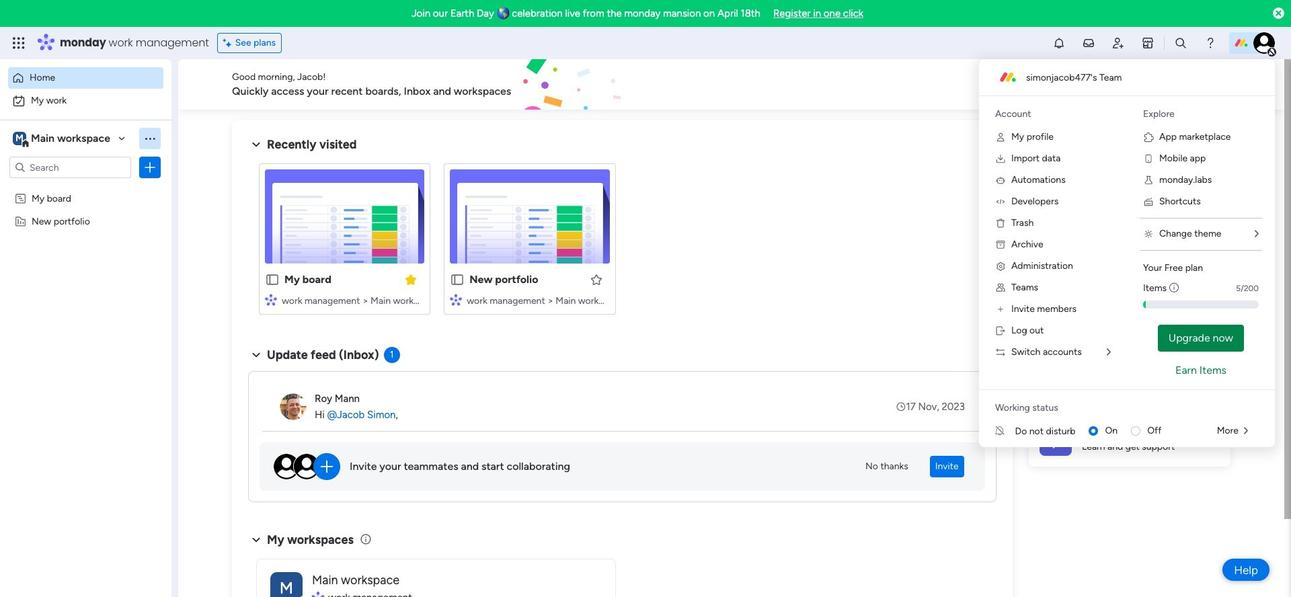 Task type: describe. For each thing, give the bounding box(es) containing it.
close recently visited image
[[248, 137, 264, 153]]

0 vertical spatial option
[[8, 67, 164, 89]]

public board image
[[450, 273, 465, 287]]

2 vertical spatial option
[[0, 186, 172, 189]]

monday.labs image
[[1144, 175, 1155, 186]]

templates image image
[[1042, 129, 1219, 221]]

close update feed (inbox) image
[[248, 347, 264, 363]]

change theme image
[[1144, 229, 1155, 240]]

search everything image
[[1175, 36, 1188, 50]]

shortcuts image
[[1144, 196, 1155, 207]]

Search in workspace field
[[28, 160, 112, 175]]

1 vertical spatial list arrow image
[[1245, 427, 1249, 436]]

help center element
[[1030, 413, 1231, 467]]

1 vertical spatial option
[[8, 90, 164, 112]]

workspace selection element
[[13, 131, 112, 148]]

quick search results list box
[[248, 153, 997, 331]]

list arrow image
[[1256, 229, 1260, 239]]

1 element
[[384, 347, 400, 363]]

v2 bolt switch image
[[1145, 77, 1153, 92]]

close my workspaces image
[[248, 532, 264, 548]]

remove from favorites image
[[405, 273, 418, 286]]

v2 user feedback image
[[1040, 77, 1051, 92]]

trash image
[[996, 218, 1007, 229]]

import data image
[[996, 153, 1007, 164]]

archive image
[[996, 240, 1007, 250]]

my profile image
[[996, 132, 1007, 143]]

v2 info image
[[1170, 281, 1180, 295]]

teams image
[[996, 283, 1007, 293]]

component image for public board image
[[265, 294, 277, 306]]

switch accounts image
[[996, 347, 1007, 358]]

jacob simon image
[[1254, 32, 1276, 54]]



Task type: vqa. For each thing, say whether or not it's contained in the screenshot.
1 icon
no



Task type: locate. For each thing, give the bounding box(es) containing it.
developers image
[[996, 196, 1007, 207]]

list box
[[0, 184, 172, 414]]

update feed image
[[1083, 36, 1096, 50]]

1 vertical spatial invite members image
[[996, 304, 1007, 315]]

0 vertical spatial workspace image
[[13, 131, 26, 146]]

invite members image up 'log out' icon
[[996, 304, 1007, 315]]

2 component image from the left
[[450, 294, 462, 306]]

1 horizontal spatial workspace image
[[271, 572, 303, 598]]

select product image
[[12, 36, 26, 50]]

component image
[[265, 294, 277, 306], [450, 294, 462, 306]]

add to favorites image
[[590, 273, 603, 286]]

1 horizontal spatial invite members image
[[1112, 36, 1126, 50]]

1 component image from the left
[[265, 294, 277, 306]]

getting started element
[[1030, 348, 1231, 402]]

monday marketplace image
[[1142, 36, 1155, 50]]

component image down public board image
[[265, 294, 277, 306]]

public board image
[[265, 273, 280, 287]]

0 horizontal spatial workspace image
[[13, 131, 26, 146]]

workspace options image
[[143, 132, 157, 145]]

0 horizontal spatial list arrow image
[[1108, 348, 1112, 357]]

0 horizontal spatial component image
[[265, 294, 277, 306]]

notifications image
[[1053, 36, 1067, 50]]

list arrow image
[[1108, 348, 1112, 357], [1245, 427, 1249, 436]]

1 horizontal spatial component image
[[450, 294, 462, 306]]

1 vertical spatial workspace image
[[271, 572, 303, 598]]

invite members image
[[1112, 36, 1126, 50], [996, 304, 1007, 315]]

0 vertical spatial invite members image
[[1112, 36, 1126, 50]]

component image for public board icon
[[450, 294, 462, 306]]

see plans image
[[223, 36, 235, 50]]

option
[[8, 67, 164, 89], [8, 90, 164, 112], [0, 186, 172, 189]]

roy mann image
[[280, 394, 307, 421]]

invite members image left monday marketplace "icon"
[[1112, 36, 1126, 50]]

v2 surfce no notifications image
[[996, 424, 1016, 438]]

0 vertical spatial list arrow image
[[1108, 348, 1112, 357]]

component image down public board icon
[[450, 294, 462, 306]]

log out image
[[996, 326, 1007, 336]]

help image
[[1204, 36, 1218, 50]]

1 horizontal spatial list arrow image
[[1245, 427, 1249, 436]]

0 horizontal spatial invite members image
[[996, 304, 1007, 315]]

options image
[[143, 161, 157, 174]]

workspace image
[[13, 131, 26, 146], [271, 572, 303, 598]]

mobile app image
[[1144, 153, 1155, 164]]

automations image
[[996, 175, 1007, 186]]

administration image
[[996, 261, 1007, 272]]



